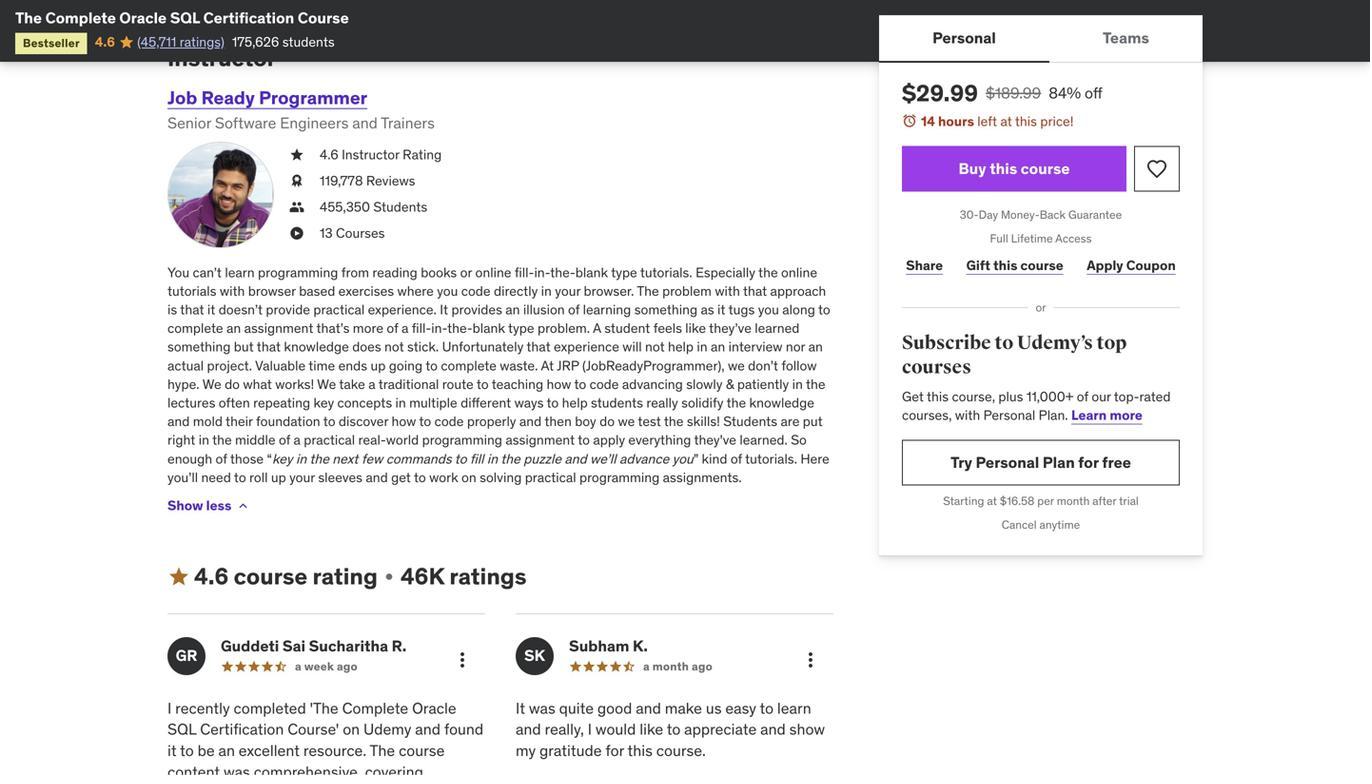 Task type: locate. For each thing, give the bounding box(es) containing it.
0 horizontal spatial on
[[343, 720, 360, 740]]

2 horizontal spatial you
[[758, 301, 780, 318]]

few
[[362, 451, 383, 468]]

1 vertical spatial on
[[343, 720, 360, 740]]

for left free at right bottom
[[1079, 453, 1099, 472]]

code up the provides
[[461, 283, 491, 300]]

that
[[743, 283, 767, 300], [180, 301, 204, 318], [257, 339, 281, 356], [527, 339, 551, 356]]

of inside " kind of tutorials. here you'll need to roll up your sleeves and get to work on solving practical programming assignments.
[[731, 451, 743, 468]]

1 horizontal spatial up
[[371, 357, 386, 374]]

1 vertical spatial you
[[758, 301, 780, 318]]

complete down is
[[168, 320, 223, 337]]

0 horizontal spatial like
[[640, 720, 664, 740]]

properly
[[467, 413, 516, 430]]

0 horizontal spatial 4.6
[[95, 33, 115, 50]]

alarm image
[[902, 113, 918, 129]]

0 vertical spatial your
[[555, 283, 581, 300]]

with
[[220, 283, 245, 300], [715, 283, 740, 300], [956, 407, 981, 424]]

it inside i recently completed 'the complete oracle sql certification course' on udemy and found it to be an excellent resource. the course content was comprehensive, cover
[[168, 742, 177, 761]]

a week ago
[[295, 659, 358, 674]]

instructor up 119,778 reviews
[[342, 146, 400, 163]]

an right nor
[[809, 339, 823, 356]]

0 horizontal spatial instructor
[[168, 44, 276, 72]]

xsmall image left 46k
[[382, 570, 397, 585]]

the down really
[[664, 413, 684, 430]]

that up at
[[527, 339, 551, 356]]

illusion
[[523, 301, 565, 318]]

0 vertical spatial students
[[374, 198, 428, 216]]

0 vertical spatial up
[[371, 357, 386, 374]]

works!
[[275, 376, 314, 393]]

1 horizontal spatial online
[[782, 264, 818, 281]]

trainers
[[381, 113, 435, 133]]

often
[[219, 395, 250, 412]]

on up resource.
[[343, 720, 360, 740]]

119,778 reviews
[[320, 172, 415, 189]]

at right left at right top
[[1001, 113, 1013, 130]]

tutorials. down learned.
[[745, 451, 798, 468]]

2 horizontal spatial the
[[637, 283, 659, 300]]

2 xsmall image from the top
[[289, 172, 305, 190]]

complete inside i recently completed 'the complete oracle sql certification course' on udemy and found it to be an excellent resource. the course content was comprehensive, cover
[[342, 699, 409, 718]]

1 horizontal spatial your
[[555, 283, 581, 300]]

tab list
[[880, 15, 1203, 63]]

0 vertical spatial was
[[529, 699, 556, 718]]

this inside get this course, plus 11,000+ of our top-rated courses, with personal plan.
[[927, 388, 949, 405]]

2 vertical spatial 4.6
[[194, 563, 229, 591]]

sk
[[524, 646, 545, 666]]

a
[[593, 320, 601, 337]]

content
[[168, 763, 220, 776]]

xsmall image
[[289, 198, 305, 217], [235, 499, 251, 514], [382, 570, 397, 585]]

in up the illusion
[[541, 283, 552, 300]]

the
[[759, 264, 778, 281], [806, 376, 826, 393], [727, 395, 746, 412], [664, 413, 684, 430], [212, 432, 232, 449], [310, 451, 329, 468], [501, 451, 521, 468]]

4.6 for 4.6
[[95, 33, 115, 50]]

0 vertical spatial help
[[668, 339, 694, 356]]

take
[[339, 376, 365, 393]]

1 horizontal spatial we
[[317, 376, 336, 393]]

an down the they've
[[711, 339, 726, 356]]

type down the illusion
[[508, 320, 535, 337]]

1 vertical spatial or
[[1036, 301, 1047, 315]]

0 horizontal spatial online
[[475, 264, 512, 281]]

certification up excellent
[[200, 720, 284, 740]]

key inside you can't learn programming from reading books or online fill-in-the-blank type tutorials. especially the online tutorials with browser based exercises where you code directly in your browser. the problem with that approach is that it doesn't provide practical experience. it provides an illusion of learning something as it tugs you along to complete an assignment that's more of a fill-in-the-blank type problem. a student feels like they've learned something but that knowledge does not stick. unfortunately that experience will not help in an interview nor an actual project. valuable time ends up going to complete waste. at jrp (jobreadyprogrammer), we don't follow hype. we do what works! we take a traditional route to teaching how to code advancing slowly & patiently in the lectures often repeating key concepts in multiple different ways to help students really solidify the knowledge and mold their foundation to discover how to code properly and then boy do we test the skills! students are put right in the middle of a practical real-world programming assignment to apply everything they've learned. so enough of those "
[[314, 395, 334, 412]]

subham
[[569, 637, 630, 656]]

certification up 175,626
[[203, 8, 294, 28]]

practical down puzzle
[[525, 469, 576, 486]]

blank up 'browser.' on the left top of page
[[576, 264, 608, 281]]

0 horizontal spatial more
[[353, 320, 384, 337]]

teaching
[[492, 376, 544, 393]]

on down fill
[[462, 469, 477, 486]]

1 horizontal spatial oracle
[[412, 699, 457, 718]]

certification
[[203, 8, 294, 28], [200, 720, 284, 740]]

1 horizontal spatial blank
[[576, 264, 608, 281]]

0 horizontal spatial students
[[282, 33, 335, 50]]

course'
[[288, 720, 339, 740]]

1 vertical spatial something
[[168, 339, 231, 356]]

0 horizontal spatial knowledge
[[284, 339, 349, 356]]

1 vertical spatial instructor
[[342, 146, 400, 163]]

1 horizontal spatial tutorials.
[[745, 451, 798, 468]]

fill
[[470, 451, 484, 468]]

1 horizontal spatial for
[[1079, 453, 1099, 472]]

excellent
[[239, 742, 300, 761]]

roll
[[249, 469, 268, 486]]

2 vertical spatial xsmall image
[[382, 570, 397, 585]]

reading
[[373, 264, 418, 281]]

learn more link
[[1072, 407, 1143, 424]]

course down udemy
[[399, 742, 445, 761]]

0 horizontal spatial we
[[618, 413, 635, 430]]

to up different
[[477, 376, 489, 393]]

personal down plus
[[984, 407, 1036, 424]]

0 vertical spatial something
[[635, 301, 698, 318]]

something
[[635, 301, 698, 318], [168, 339, 231, 356]]

84%
[[1049, 83, 1082, 103]]

wishlist image
[[1146, 158, 1169, 180]]

more
[[353, 320, 384, 337], [1110, 407, 1143, 424]]

0 vertical spatial certification
[[203, 8, 294, 28]]

show
[[168, 497, 203, 515]]

1 horizontal spatial the-
[[550, 264, 576, 281]]

that down tutorials
[[180, 301, 204, 318]]

learning
[[583, 301, 631, 318]]

programming up based
[[258, 264, 338, 281]]

ago up us
[[692, 659, 713, 674]]

1 horizontal spatial i
[[588, 720, 592, 740]]

quite
[[559, 699, 594, 718]]

1 ago from the left
[[337, 659, 358, 674]]

learned
[[755, 320, 800, 337]]

11,000+
[[1027, 388, 1074, 405]]

we down time
[[317, 376, 336, 393]]

feels
[[654, 320, 682, 337]]

help up boy
[[562, 395, 588, 412]]

fill- up directly
[[515, 264, 534, 281]]

courses
[[902, 356, 972, 379]]

students inside you can't learn programming from reading books or online fill-in-the-blank type tutorials. especially the online tutorials with browser based exercises where you code directly in your browser. the problem with that approach is that it doesn't provide practical experience. it provides an illusion of learning something as it tugs you along to complete an assignment that's more of a fill-in-the-blank type problem. a student feels like they've learned something but that knowledge does not stick. unfortunately that experience will not help in an interview nor an actual project. valuable time ends up going to complete waste. at jrp (jobreadyprogrammer), we don't follow hype. we do what works! we take a traditional route to teaching how to code advancing slowly & patiently in the lectures often repeating key concepts in multiple different ways to help students really solidify the knowledge and mold their foundation to discover how to code properly and then boy do we test the skills! students are put right in the middle of a practical real-world programming assignment to apply everything they've learned. so enough of those "
[[724, 413, 778, 430]]

practical up "next"
[[304, 432, 355, 449]]

the- up the illusion
[[550, 264, 576, 281]]

online
[[475, 264, 512, 281], [782, 264, 818, 281]]

1 vertical spatial tutorials.
[[745, 451, 798, 468]]

of down foundation
[[279, 432, 290, 449]]

and down 'few' at the bottom left
[[366, 469, 388, 486]]

learn
[[1072, 407, 1107, 424]]

with inside get this course, plus 11,000+ of our top-rated courses, with personal plan.
[[956, 407, 981, 424]]

1 online from the left
[[475, 264, 512, 281]]

i inside i recently completed 'the complete oracle sql certification course' on udemy and found it to be an excellent resource. the course content was comprehensive, cover
[[168, 699, 172, 718]]

xsmall image left 119,778
[[289, 172, 305, 190]]

gr
[[176, 646, 197, 666]]

more down top-
[[1110, 407, 1143, 424]]

was
[[529, 699, 556, 718], [224, 763, 250, 776]]

something up feels
[[635, 301, 698, 318]]

0 horizontal spatial was
[[224, 763, 250, 776]]

2 ago from the left
[[692, 659, 713, 674]]

1 xsmall image from the top
[[289, 145, 305, 164]]

3 xsmall image from the top
[[289, 224, 305, 243]]

this inside "link"
[[994, 257, 1018, 274]]

or up "udemy's"
[[1036, 301, 1047, 315]]

oracle up (45,711 on the top left
[[119, 8, 167, 28]]

top-
[[1114, 388, 1140, 405]]

different
[[461, 395, 511, 412]]

you down books
[[437, 283, 458, 300]]

an right be
[[218, 742, 235, 761]]

students up learned.
[[724, 413, 778, 430]]

this right gift
[[994, 257, 1018, 274]]

1 vertical spatial assignment
[[506, 432, 575, 449]]

1 horizontal spatial not
[[645, 339, 665, 356]]

0 horizontal spatial tutorials.
[[640, 264, 693, 281]]

of right kind
[[731, 451, 743, 468]]

0 vertical spatial oracle
[[119, 8, 167, 28]]

route
[[442, 376, 474, 393]]

sql up (45,711 ratings) in the left top of the page
[[170, 8, 200, 28]]

share button
[[902, 247, 948, 285]]

0 vertical spatial code
[[461, 283, 491, 300]]

ratings)
[[180, 33, 225, 50]]

course down lifetime
[[1021, 257, 1064, 274]]

their
[[226, 413, 253, 430]]

practical
[[314, 301, 365, 318], [304, 432, 355, 449], [525, 469, 576, 486]]

0 vertical spatial knowledge
[[284, 339, 349, 356]]

books
[[421, 264, 457, 281]]

0 vertical spatial you
[[437, 283, 458, 300]]

reviews
[[366, 172, 415, 189]]

0 horizontal spatial for
[[606, 742, 624, 761]]

0 vertical spatial learn
[[225, 264, 255, 281]]

complete up bestseller
[[45, 8, 116, 28]]

4.6 up 119,778
[[320, 146, 339, 163]]

1 vertical spatial certification
[[200, 720, 284, 740]]

that's
[[317, 320, 350, 337]]

4.6 left (45,711 on the top left
[[95, 33, 115, 50]]

my
[[516, 742, 536, 761]]

your inside " kind of tutorials. here you'll need to roll up your sleeves and get to work on solving practical programming assignments.
[[289, 469, 315, 486]]

more inside you can't learn programming from reading books or online fill-in-the-blank type tutorials. especially the online tutorials with browser based exercises where you code directly in your browser. the problem with that approach is that it doesn't provide practical experience. it provides an illusion of learning something as it tugs you along to complete an assignment that's more of a fill-in-the-blank type problem. a student feels like they've learned something but that knowledge does not stick. unfortunately that experience will not help in an interview nor an actual project. valuable time ends up going to complete waste. at jrp (jobreadyprogrammer), we don't follow hype. we do what works! we take a traditional route to teaching how to code advancing slowly & patiently in the lectures often repeating key concepts in multiple different ways to help students really solidify the knowledge and mold their foundation to discover how to code properly and then boy do we test the skills! students are put right in the middle of a practical real-world programming assignment to apply everything they've learned. so enough of those "
[[353, 320, 384, 337]]

1 horizontal spatial xsmall image
[[289, 198, 305, 217]]

is
[[168, 301, 177, 318]]

online up approach at right top
[[782, 264, 818, 281]]

problem
[[663, 283, 712, 300]]

would
[[596, 720, 636, 740]]

how down jrp
[[547, 376, 572, 393]]

xsmall image for 13 courses
[[289, 224, 305, 243]]

month inside starting at $16.58 per month after trial cancel anytime
[[1057, 494, 1090, 509]]

your inside you can't learn programming from reading books or online fill-in-the-blank type tutorials. especially the online tutorials with browser based exercises where you code directly in your browser. the problem with that approach is that it doesn't provide practical experience. it provides an illusion of learning something as it tugs you along to complete an assignment that's more of a fill-in-the-blank type problem. a student feels like they've learned something but that knowledge does not stick. unfortunately that experience will not help in an interview nor an actual project. valuable time ends up going to complete waste. at jrp (jobreadyprogrammer), we don't follow hype. we do what works! we take a traditional route to teaching how to code advancing slowly & patiently in the lectures often repeating key concepts in multiple different ways to help students really solidify the knowledge and mold their foundation to discover how to code properly and then boy do we test the skills! students are put right in the middle of a practical real-world programming assignment to apply everything they've learned. so enough of those "
[[555, 283, 581, 300]]

type up 'browser.' on the left top of page
[[611, 264, 638, 281]]

what
[[243, 376, 272, 393]]

xsmall image inside show less button
[[235, 499, 251, 514]]

1 horizontal spatial students
[[724, 413, 778, 430]]

world
[[386, 432, 419, 449]]

and inside " kind of tutorials. here you'll need to roll up your sleeves and get to work on solving practical programming assignments.
[[366, 469, 388, 486]]

1 we from the left
[[202, 376, 222, 393]]

2 vertical spatial personal
[[976, 453, 1040, 472]]

an down directly
[[506, 301, 520, 318]]

xsmall image left 455,350
[[289, 198, 305, 217]]

the left problem
[[637, 283, 659, 300]]

this
[[1016, 113, 1038, 130], [990, 159, 1018, 178], [994, 257, 1018, 274], [927, 388, 949, 405], [628, 742, 653, 761]]

xsmall image left 13
[[289, 224, 305, 243]]

in right the " in the left bottom of the page
[[296, 451, 307, 468]]

code down 'multiple'
[[435, 413, 464, 430]]

0 horizontal spatial type
[[508, 320, 535, 337]]

and up the 4.6 instructor rating
[[352, 113, 378, 133]]

this inside it was quite good and make us easy to learn and really, i would like to appreciate and show my gratitude for this course.
[[628, 742, 653, 761]]

tugs
[[729, 301, 755, 318]]

it up content
[[168, 742, 177, 761]]

to left "udemy's"
[[995, 332, 1014, 355]]

resource.
[[304, 742, 367, 761]]

1 horizontal spatial learn
[[778, 699, 812, 718]]

0 vertical spatial at
[[1001, 113, 1013, 130]]

assignment down provide
[[244, 320, 314, 337]]

medium image
[[168, 566, 190, 589]]

actual
[[168, 357, 204, 374]]

students
[[374, 198, 428, 216], [724, 413, 778, 430]]

sql down recently
[[168, 720, 196, 740]]

buy
[[959, 159, 987, 178]]

personal inside get this course, plus 11,000+ of our top-rated courses, with personal plan.
[[984, 407, 1036, 424]]

sucharitha
[[309, 637, 388, 656]]

0 vertical spatial tutorials.
[[640, 264, 693, 281]]

0 vertical spatial blank
[[576, 264, 608, 281]]

starting at $16.58 per month after trial cancel anytime
[[944, 494, 1139, 532]]

of left the our
[[1077, 388, 1089, 405]]

0 horizontal spatial how
[[392, 413, 416, 430]]

this for get
[[927, 388, 949, 405]]

30-
[[960, 208, 979, 222]]

0 horizontal spatial it
[[440, 301, 448, 318]]

0 horizontal spatial at
[[987, 494, 998, 509]]

1 vertical spatial was
[[224, 763, 250, 776]]

xsmall image
[[289, 145, 305, 164], [289, 172, 305, 190], [289, 224, 305, 243]]

the down udemy
[[370, 742, 395, 761]]

'the
[[310, 699, 339, 718]]

1 vertical spatial xsmall image
[[289, 172, 305, 190]]

everything
[[629, 432, 691, 449]]

4.6 for 4.6 course rating
[[194, 563, 229, 591]]

0 horizontal spatial xsmall image
[[235, 499, 251, 514]]

xsmall image for 4.6 instructor rating
[[289, 145, 305, 164]]

1 vertical spatial your
[[289, 469, 315, 486]]

nor
[[786, 339, 806, 356]]

1 horizontal spatial type
[[611, 264, 638, 281]]

can't
[[193, 264, 222, 281]]

1 vertical spatial knowledge
[[750, 395, 815, 412]]

ago for complete
[[337, 659, 358, 674]]

up down does
[[371, 357, 386, 374]]

in- up stick.
[[431, 320, 448, 337]]

1 vertical spatial students
[[724, 413, 778, 430]]

i down quite
[[588, 720, 592, 740]]

ago down sucharitha
[[337, 659, 358, 674]]

0 horizontal spatial complete
[[45, 8, 116, 28]]

1 vertical spatial i
[[588, 720, 592, 740]]

learn right 'can't' in the top left of the page
[[225, 264, 255, 281]]

this inside button
[[990, 159, 1018, 178]]

0 vertical spatial personal
[[933, 28, 997, 47]]

up right the roll
[[271, 469, 286, 486]]

1 vertical spatial it
[[516, 699, 526, 718]]

to down boy
[[578, 432, 590, 449]]

4.6 course rating
[[194, 563, 378, 591]]

they've
[[709, 320, 752, 337]]

to down jrp
[[574, 376, 587, 393]]

buy this course
[[959, 159, 1070, 178]]

certification inside i recently completed 'the complete oracle sql certification course' on udemy and found it to be an excellent resource. the course content was comprehensive, cover
[[200, 720, 284, 740]]

0 horizontal spatial your
[[289, 469, 315, 486]]

students down course
[[282, 33, 335, 50]]

1 vertical spatial oracle
[[412, 699, 457, 718]]

subscribe to udemy's top courses
[[902, 332, 1127, 379]]

1 horizontal spatial in-
[[534, 264, 550, 281]]

0 vertical spatial programming
[[258, 264, 338, 281]]

4.6
[[95, 33, 115, 50], [320, 146, 339, 163], [194, 563, 229, 591]]

this up courses,
[[927, 388, 949, 405]]

0 horizontal spatial complete
[[168, 320, 223, 337]]

not up (jobreadyprogrammer),
[[645, 339, 665, 356]]

1 horizontal spatial complete
[[441, 357, 497, 374]]

was down excellent
[[224, 763, 250, 776]]

1 vertical spatial sql
[[168, 720, 196, 740]]

to up then
[[547, 395, 559, 412]]

the complete oracle sql certification course
[[15, 8, 349, 28]]

0 horizontal spatial we
[[202, 376, 222, 393]]

0 horizontal spatial it
[[168, 742, 177, 761]]

i left recently
[[168, 699, 172, 718]]

to left be
[[180, 742, 194, 761]]

1 horizontal spatial complete
[[342, 699, 409, 718]]

programming inside " kind of tutorials. here you'll need to roll up your sleeves and get to work on solving practical programming assignments.
[[580, 469, 660, 486]]

we down project.
[[202, 376, 222, 393]]

it
[[207, 301, 215, 318], [718, 301, 726, 318], [168, 742, 177, 761]]

do
[[225, 376, 240, 393], [600, 413, 615, 430]]

easy
[[726, 699, 757, 718]]

1 not from the left
[[385, 339, 404, 356]]

code down experience
[[590, 376, 619, 393]]

it left the provides
[[440, 301, 448, 318]]

but
[[234, 339, 254, 356]]

it right 'as'
[[718, 301, 726, 318]]

0 horizontal spatial month
[[653, 659, 689, 674]]

0 vertical spatial fill-
[[515, 264, 534, 281]]

1 vertical spatial up
[[271, 469, 286, 486]]

the- down the provides
[[448, 320, 473, 337]]

key
[[314, 395, 334, 412], [272, 451, 293, 468]]

tab list containing personal
[[880, 15, 1203, 63]]

the-
[[550, 264, 576, 281], [448, 320, 473, 337]]

learn inside you can't learn programming from reading books or online fill-in-the-blank type tutorials. especially the online tutorials with browser based exercises where you code directly in your browser. the problem with that approach is that it doesn't provide practical experience. it provides an illusion of learning something as it tugs you along to complete an assignment that's more of a fill-in-the-blank type problem. a student feels like they've learned something but that knowledge does not stick. unfortunately that experience will not help in an interview nor an actual project. valuable time ends up going to complete waste. at jrp (jobreadyprogrammer), we don't follow hype. we do what works! we take a traditional route to teaching how to code advancing slowly & patiently in the lectures often repeating key concepts in multiple different ways to help students really solidify the knowledge and mold their foundation to discover how to code properly and then boy do we test the skills! students are put right in the middle of a practical real-world programming assignment to apply everything they've learned. so enough of those "
[[225, 264, 255, 281]]

up inside you can't learn programming from reading books or online fill-in-the-blank type tutorials. especially the online tutorials with browser based exercises where you code directly in your browser. the problem with that approach is that it doesn't provide practical experience. it provides an illusion of learning something as it tugs you along to complete an assignment that's more of a fill-in-the-blank type problem. a student feels like they've learned something but that knowledge does not stick. unfortunately that experience will not help in an interview nor an actual project. valuable time ends up going to complete waste. at jrp (jobreadyprogrammer), we don't follow hype. we do what works! we take a traditional route to teaching how to code advancing slowly & patiently in the lectures often repeating key concepts in multiple different ways to help students really solidify the knowledge and mold their foundation to discover how to code properly and then boy do we test the skills! students are put right in the middle of a practical real-world programming assignment to apply everything they've learned. so enough of those "
[[371, 357, 386, 374]]

and
[[352, 113, 378, 133], [168, 413, 190, 430], [520, 413, 542, 430], [565, 451, 587, 468], [366, 469, 388, 486], [636, 699, 661, 718], [415, 720, 441, 740], [516, 720, 541, 740], [761, 720, 786, 740]]

online up directly
[[475, 264, 512, 281]]

discover
[[339, 413, 389, 430]]

follow
[[782, 357, 817, 374]]

0 vertical spatial it
[[440, 301, 448, 318]]

personal up $16.58
[[976, 453, 1040, 472]]

students down the reviews
[[374, 198, 428, 216]]

to inside the subscribe to udemy's top courses
[[995, 332, 1014, 355]]



Task type: describe. For each thing, give the bounding box(es) containing it.
0 horizontal spatial help
[[562, 395, 588, 412]]

tutorials. inside you can't learn programming from reading books or online fill-in-the-blank type tutorials. especially the online tutorials with browser based exercises where you code directly in your browser. the problem with that approach is that it doesn't provide practical experience. it provides an illusion of learning something as it tugs you along to complete an assignment that's more of a fill-in-the-blank type problem. a student feels like they've learned something but that knowledge does not stick. unfortunately that experience will not help in an interview nor an actual project. valuable time ends up going to complete waste. at jrp (jobreadyprogrammer), we don't follow hype. we do what works! we take a traditional route to teaching how to code advancing slowly & patiently in the lectures often repeating key concepts in multiple different ways to help students really solidify the knowledge and mold their foundation to discover how to code properly and then boy do we test the skills! students are put right in the middle of a practical real-world programming assignment to apply everything they've learned. so enough of those "
[[640, 264, 693, 281]]

really,
[[545, 720, 584, 740]]

2 vertical spatial code
[[435, 413, 464, 430]]

udemy's
[[1017, 332, 1094, 355]]

apply
[[1087, 257, 1124, 274]]

455,350
[[320, 198, 370, 216]]

found
[[444, 720, 484, 740]]

it inside you can't learn programming from reading books or online fill-in-the-blank type tutorials. especially the online tutorials with browser based exercises where you code directly in your browser. the problem with that approach is that it doesn't provide practical experience. it provides an illusion of learning something as it tugs you along to complete an assignment that's more of a fill-in-the-blank type problem. a student feels like they've learned something but that knowledge does not stick. unfortunately that experience will not help in an interview nor an actual project. valuable time ends up going to complete waste. at jrp (jobreadyprogrammer), we don't follow hype. we do what works! we take a traditional route to teaching how to code advancing slowly & patiently in the lectures often repeating key concepts in multiple different ways to help students really solidify the knowledge and mold their foundation to discover how to code properly and then boy do we test the skills! students are put right in the middle of a practical real-world programming assignment to apply everything they've learned. so enough of those "
[[440, 301, 448, 318]]

ends
[[339, 357, 368, 374]]

where
[[397, 283, 434, 300]]

get this course, plus 11,000+ of our top-rated courses, with personal plan.
[[902, 388, 1171, 424]]

and inside i recently completed 'the complete oracle sql certification course' on udemy and found it to be an excellent resource. the course content was comprehensive, cover
[[415, 720, 441, 740]]

to right easy
[[760, 699, 774, 718]]

patiently
[[738, 376, 789, 393]]

in down traditional
[[396, 395, 406, 412]]

make
[[665, 699, 702, 718]]

0 horizontal spatial programming
[[258, 264, 338, 281]]

to left fill
[[455, 451, 467, 468]]

a down foundation
[[294, 432, 301, 449]]

1 horizontal spatial how
[[547, 376, 572, 393]]

the down follow
[[806, 376, 826, 393]]

0 vertical spatial the
[[15, 8, 42, 28]]

this for buy
[[990, 159, 1018, 178]]

0 vertical spatial do
[[225, 376, 240, 393]]

after
[[1093, 494, 1117, 509]]

right
[[168, 432, 195, 449]]

an down doesn't
[[227, 320, 241, 337]]

1 vertical spatial the-
[[448, 320, 473, 337]]

an inside i recently completed 'the complete oracle sql certification course' on udemy and found it to be an excellent resource. the course content was comprehensive, cover
[[218, 742, 235, 761]]

to inside i recently completed 'the complete oracle sql certification course' on udemy and found it to be an excellent resource. the course content was comprehensive, cover
[[180, 742, 194, 761]]

and up my
[[516, 720, 541, 740]]

course inside button
[[1021, 159, 1070, 178]]

i recently completed 'the complete oracle sql certification course' on udemy and found it to be an excellent resource. the course content was comprehensive, cover
[[168, 699, 484, 776]]

and left we'll
[[565, 451, 587, 468]]

i inside it was quite good and make us easy to learn and really, i would like to appreciate and show my gratitude for this course.
[[588, 720, 592, 740]]

plus
[[999, 388, 1024, 405]]

2 we from the left
[[317, 376, 336, 393]]

to down commands
[[414, 469, 426, 486]]

that up tugs
[[743, 283, 767, 300]]

unfortunately
[[442, 339, 524, 356]]

$29.99 $189.99 84% off
[[902, 79, 1103, 108]]

2 vertical spatial you
[[673, 451, 694, 468]]

interview
[[729, 339, 783, 356]]

commands
[[386, 451, 452, 468]]

software
[[215, 113, 276, 133]]

$29.99
[[902, 79, 979, 108]]

practical inside " kind of tutorials. here you'll need to roll up your sleeves and get to work on solving practical programming assignments.
[[525, 469, 576, 486]]

like inside you can't learn programming from reading books or online fill-in-the-blank type tutorials. especially the online tutorials with browser based exercises where you code directly in your browser. the problem with that approach is that it doesn't provide practical experience. it provides an illusion of learning something as it tugs you along to complete an assignment that's more of a fill-in-the-blank type problem. a student feels like they've learned something but that knowledge does not stick. unfortunately that experience will not help in an interview nor an actual project. valuable time ends up going to complete waste. at jrp (jobreadyprogrammer), we don't follow hype. we do what works! we take a traditional route to teaching how to code advancing slowly & patiently in the lectures often repeating key concepts in multiple different ways to help students really solidify the knowledge and mold their foundation to discover how to code properly and then boy do we test the skills! students are put right in the middle of a practical real-world programming assignment to apply everything they've learned. so enough of those "
[[686, 320, 706, 337]]

it inside it was quite good and make us easy to learn and really, i would like to appreciate and show my gratitude for this course.
[[516, 699, 526, 718]]

a down sai
[[295, 659, 302, 674]]

project.
[[207, 357, 252, 374]]

slowly
[[687, 376, 723, 393]]

the down the &
[[727, 395, 746, 412]]

hype.
[[168, 376, 200, 393]]

1 horizontal spatial with
[[715, 283, 740, 300]]

to down stick.
[[426, 357, 438, 374]]

additional actions for review by guddeti sai sucharitha r. image
[[451, 649, 474, 672]]

1 vertical spatial how
[[392, 413, 416, 430]]

and up right on the bottom
[[168, 413, 190, 430]]

(45,711
[[137, 33, 176, 50]]

0 vertical spatial in-
[[534, 264, 550, 281]]

xsmall image for 119,778 reviews
[[289, 172, 305, 190]]

0 vertical spatial the-
[[550, 264, 576, 281]]

the inside i recently completed 'the complete oracle sql certification course' on udemy and found it to be an excellent resource. the course content was comprehensive, cover
[[370, 742, 395, 761]]

1 horizontal spatial knowledge
[[750, 395, 815, 412]]

1 horizontal spatial assignment
[[506, 432, 575, 449]]

0 vertical spatial we
[[728, 357, 745, 374]]

and right the good
[[636, 699, 661, 718]]

assignments.
[[663, 469, 742, 486]]

the left "next"
[[310, 451, 329, 468]]

tutorials
[[168, 283, 217, 300]]

1 vertical spatial code
[[590, 376, 619, 393]]

are
[[781, 413, 800, 430]]

30-day money-back guarantee full lifetime access
[[960, 208, 1123, 246]]

a right take
[[369, 376, 376, 393]]

$16.58
[[1000, 494, 1035, 509]]

in down mold
[[199, 432, 209, 449]]

and down ways
[[520, 413, 542, 430]]

don't
[[748, 357, 779, 374]]

0 horizontal spatial fill-
[[412, 320, 432, 337]]

course,
[[952, 388, 996, 405]]

2 online from the left
[[782, 264, 818, 281]]

get
[[902, 388, 924, 405]]

we'll
[[590, 451, 616, 468]]

oracle inside i recently completed 'the complete oracle sql certification course' on udemy and found it to be an excellent resource. the course content was comprehensive, cover
[[412, 699, 457, 718]]

like inside it was quite good and make us easy to learn and really, i would like to appreciate and show my gratitude for this course.
[[640, 720, 664, 740]]

&
[[726, 376, 734, 393]]

that up valuable
[[257, 339, 281, 356]]

be
[[198, 742, 215, 761]]

gift this course
[[967, 257, 1064, 274]]

apply
[[593, 432, 625, 449]]

(jobreadyprogrammer),
[[583, 357, 725, 374]]

0 vertical spatial students
[[282, 33, 335, 50]]

0 vertical spatial instructor
[[168, 44, 276, 72]]

the down mold
[[212, 432, 232, 449]]

appreciate
[[685, 720, 757, 740]]

to right along
[[819, 301, 831, 318]]

a down k.
[[643, 659, 650, 674]]

on inside i recently completed 'the complete oracle sql certification course' on udemy and found it to be an excellent resource. the course content was comprehensive, cover
[[343, 720, 360, 740]]

2 horizontal spatial it
[[718, 301, 726, 318]]

4.6 for 4.6 instructor rating
[[320, 146, 339, 163]]

those
[[230, 451, 264, 468]]

mold
[[193, 413, 223, 430]]

top
[[1097, 332, 1127, 355]]

subham k.
[[569, 637, 648, 656]]

0 vertical spatial type
[[611, 264, 638, 281]]

get
[[391, 469, 411, 486]]

rated
[[1140, 388, 1171, 405]]

of up need
[[216, 451, 227, 468]]

additional actions for review by subham k. image
[[800, 649, 822, 672]]

udemy
[[364, 720, 412, 740]]

buy this course button
[[902, 146, 1127, 192]]

1 horizontal spatial do
[[600, 413, 615, 430]]

recently
[[175, 699, 230, 718]]

on inside " kind of tutorials. here you'll need to roll up your sleeves and get to work on solving practical programming assignments.
[[462, 469, 477, 486]]

student
[[605, 320, 650, 337]]

and left "show"
[[761, 720, 786, 740]]

key in the next few commands to fill in the puzzle and we'll advance you
[[272, 451, 694, 468]]

week
[[304, 659, 334, 674]]

1 vertical spatial practical
[[304, 432, 355, 449]]

show less button
[[168, 487, 251, 525]]

0 horizontal spatial students
[[374, 198, 428, 216]]

will
[[623, 339, 642, 356]]

1 vertical spatial we
[[618, 413, 635, 430]]

2 horizontal spatial xsmall image
[[382, 570, 397, 585]]

to up course.
[[667, 720, 681, 740]]

1 vertical spatial programming
[[422, 432, 503, 449]]

show
[[790, 720, 825, 740]]

back
[[1040, 208, 1066, 222]]

the up approach at right top
[[759, 264, 778, 281]]

4.6 instructor rating
[[320, 146, 442, 163]]

was inside it was quite good and make us easy to learn and really, i would like to appreciate and show my gratitude for this course.
[[529, 699, 556, 718]]

you
[[168, 264, 190, 281]]

it was quite good and make us easy to learn and really, i would like to appreciate and show my gratitude for this course.
[[516, 699, 825, 761]]

14 hours left at this price!
[[921, 113, 1074, 130]]

46k ratings
[[401, 563, 527, 591]]

good
[[598, 699, 632, 718]]

a down experience.
[[402, 320, 409, 337]]

this for gift
[[994, 257, 1018, 274]]

full
[[991, 231, 1009, 246]]

the up solving
[[501, 451, 521, 468]]

0 vertical spatial sql
[[170, 8, 200, 28]]

course up the guddeti
[[234, 563, 308, 591]]

learn inside it was quite good and make us easy to learn and really, i would like to appreciate and show my gratitude for this course.
[[778, 699, 812, 718]]

multiple
[[409, 395, 458, 412]]

foundation
[[256, 413, 320, 430]]

0 horizontal spatial something
[[168, 339, 231, 356]]

test
[[638, 413, 661, 430]]

1 horizontal spatial more
[[1110, 407, 1143, 424]]

apply coupon button
[[1083, 247, 1180, 285]]

at inside starting at $16.58 per month after trial cancel anytime
[[987, 494, 998, 509]]

1 vertical spatial type
[[508, 320, 535, 337]]

1 vertical spatial in-
[[431, 320, 448, 337]]

traditional
[[379, 376, 439, 393]]

tutorials. inside " kind of tutorials. here you'll need to roll up your sleeves and get to work on solving practical programming assignments.
[[745, 451, 798, 468]]

of inside get this course, plus 11,000+ of our top-rated courses, with personal plan.
[[1077, 388, 1089, 405]]

approach
[[771, 283, 827, 300]]

personal inside button
[[933, 28, 997, 47]]

skills!
[[687, 413, 720, 430]]

concepts
[[337, 395, 392, 412]]

1 horizontal spatial or
[[1036, 301, 1047, 315]]

job ready programmer image
[[168, 142, 274, 248]]

1 vertical spatial complete
[[441, 357, 497, 374]]

does
[[352, 339, 381, 356]]

1 horizontal spatial help
[[668, 339, 694, 356]]

up inside " kind of tutorials. here you'll need to roll up your sleeves and get to work on solving practical programming assignments.
[[271, 469, 286, 486]]

so
[[791, 432, 807, 449]]

0 vertical spatial complete
[[168, 320, 223, 337]]

plan.
[[1039, 407, 1069, 424]]

0 vertical spatial assignment
[[244, 320, 314, 337]]

0 vertical spatial complete
[[45, 8, 116, 28]]

course inside i recently completed 'the complete oracle sql certification course' on udemy and found it to be an excellent resource. the course content was comprehensive, cover
[[399, 742, 445, 761]]

1 horizontal spatial something
[[635, 301, 698, 318]]

of up the problem.
[[568, 301, 580, 318]]

1 horizontal spatial it
[[207, 301, 215, 318]]

courses,
[[902, 407, 952, 424]]

to left discover
[[323, 413, 336, 430]]

1 vertical spatial month
[[653, 659, 689, 674]]

enough
[[168, 451, 212, 468]]

1 horizontal spatial at
[[1001, 113, 1013, 130]]

provide
[[266, 301, 310, 318]]

course inside "link"
[[1021, 257, 1064, 274]]

repeating
[[253, 395, 310, 412]]

0 horizontal spatial you
[[437, 283, 458, 300]]

students inside you can't learn programming from reading books or online fill-in-the-blank type tutorials. especially the online tutorials with browser based exercises where you code directly in your browser. the problem with that approach is that it doesn't provide practical experience. it provides an illusion of learning something as it tugs you along to complete an assignment that's more of a fill-in-the-blank type problem. a student feels like they've learned something but that knowledge does not stick. unfortunately that experience will not help in an interview nor an actual project. valuable time ends up going to complete waste. at jrp (jobreadyprogrammer), we don't follow hype. we do what works! we take a traditional route to teaching how to code advancing slowly & patiently in the lectures often repeating key concepts in multiple different ways to help students really solidify the knowledge and mold their foundation to discover how to code properly and then boy do we test the skills! students are put right in the middle of a practical real-world programming assignment to apply everything they've learned. so enough of those "
[[591, 395, 643, 412]]

1 horizontal spatial instructor
[[342, 146, 400, 163]]

browser
[[248, 283, 296, 300]]

in down follow
[[793, 376, 803, 393]]

0 vertical spatial xsmall image
[[289, 198, 305, 217]]

sql inside i recently completed 'the complete oracle sql certification course' on udemy and found it to be an excellent resource. the course content was comprehensive, cover
[[168, 720, 196, 740]]

0 vertical spatial practical
[[314, 301, 365, 318]]

to left the roll
[[234, 469, 246, 486]]

was inside i recently completed 'the complete oracle sql certification course' on udemy and found it to be an excellent resource. the course content was comprehensive, cover
[[224, 763, 250, 776]]

1 vertical spatial blank
[[473, 320, 505, 337]]

ago for and
[[692, 659, 713, 674]]

share
[[906, 257, 944, 274]]

for inside it was quite good and make us easy to learn and really, i would like to appreciate and show my gratitude for this course.
[[606, 742, 624, 761]]

or inside you can't learn programming from reading books or online fill-in-the-blank type tutorials. especially the online tutorials with browser based exercises where you code directly in your browser. the problem with that approach is that it doesn't provide practical experience. it provides an illusion of learning something as it tugs you along to complete an assignment that's more of a fill-in-the-blank type problem. a student feels like they've learned something but that knowledge does not stick. unfortunately that experience will not help in an interview nor an actual project. valuable time ends up going to complete waste. at jrp (jobreadyprogrammer), we don't follow hype. we do what works! we take a traditional route to teaching how to code advancing slowly & patiently in the lectures often repeating key concepts in multiple different ways to help students really solidify the knowledge and mold their foundation to discover how to code properly and then boy do we test the skills! students are put right in the middle of a practical real-world programming assignment to apply everything they've learned. so enough of those "
[[460, 264, 472, 281]]

for inside try personal plan for free link
[[1079, 453, 1099, 472]]

personal button
[[880, 15, 1050, 61]]

this left "price!"
[[1016, 113, 1038, 130]]

and inside job ready programmer senior software engineers and trainers
[[352, 113, 378, 133]]

2 not from the left
[[645, 339, 665, 356]]

of down experience.
[[387, 320, 398, 337]]

k.
[[633, 637, 648, 656]]

the inside you can't learn programming from reading books or online fill-in-the-blank type tutorials. especially the online tutorials with browser based exercises where you code directly in your browser. the problem with that approach is that it doesn't provide practical experience. it provides an illusion of learning something as it tugs you along to complete an assignment that's more of a fill-in-the-blank type problem. a student feels like they've learned something but that knowledge does not stick. unfortunately that experience will not help in an interview nor an actual project. valuable time ends up going to complete waste. at jrp (jobreadyprogrammer), we don't follow hype. we do what works! we take a traditional route to teaching how to code advancing slowly & patiently in the lectures often repeating key concepts in multiple different ways to help students really solidify the knowledge and mold their foundation to discover how to code properly and then boy do we test the skills! students are put right in the middle of a practical real-world programming assignment to apply everything they've learned. so enough of those "
[[637, 283, 659, 300]]

in up slowly
[[697, 339, 708, 356]]

plan
[[1043, 453, 1075, 472]]

guddeti sai sucharitha r.
[[221, 637, 407, 656]]

0 horizontal spatial key
[[272, 451, 293, 468]]

in right fill
[[487, 451, 498, 468]]

to down 'multiple'
[[419, 413, 431, 430]]

0 horizontal spatial with
[[220, 283, 245, 300]]

advancing
[[622, 376, 683, 393]]



Task type: vqa. For each thing, say whether or not it's contained in the screenshot.
top was
yes



